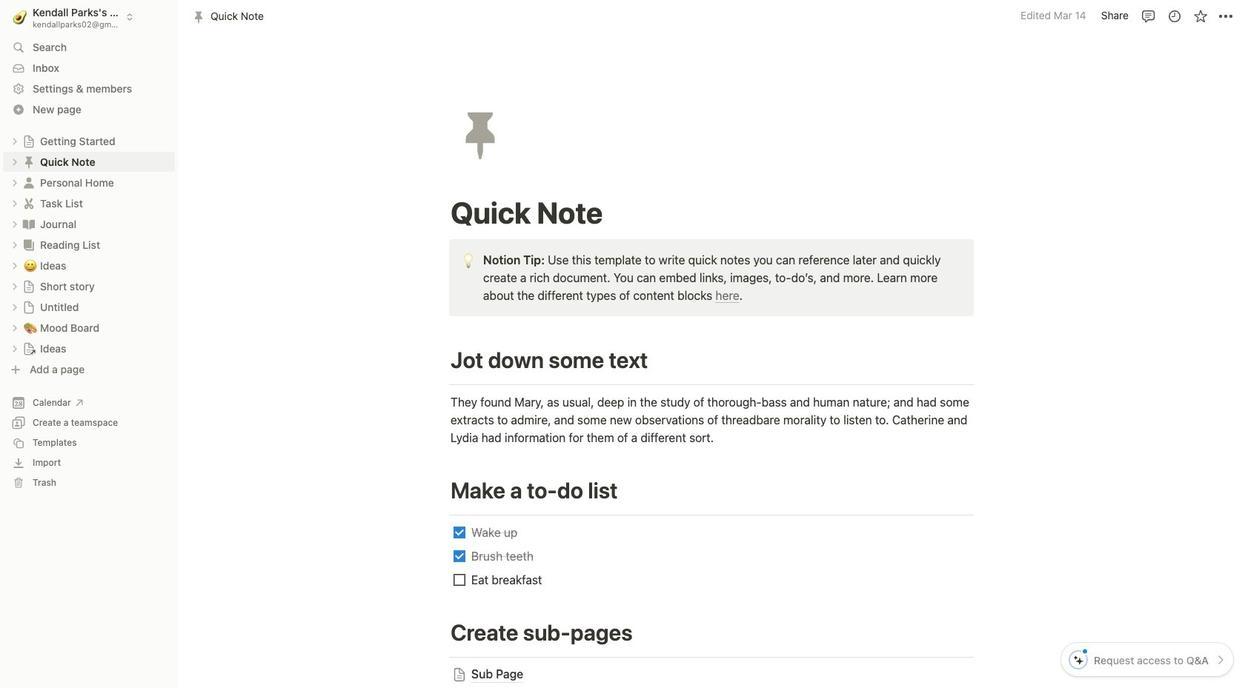Task type: locate. For each thing, give the bounding box(es) containing it.
open image
[[10, 199, 19, 208], [10, 241, 19, 250], [10, 282, 19, 291], [10, 324, 19, 333], [10, 344, 19, 353]]

change page icon image
[[452, 105, 509, 163], [22, 135, 36, 148], [22, 155, 36, 169], [22, 175, 36, 190], [22, 196, 36, 211], [22, 217, 36, 232], [22, 238, 36, 253], [22, 280, 36, 293], [22, 301, 36, 314], [22, 342, 36, 356]]

6 open image from the top
[[10, 303, 19, 312]]

2 open image from the top
[[10, 158, 19, 166]]

5 open image from the top
[[10, 261, 19, 270]]

1 open image from the top
[[10, 137, 19, 146]]

open image
[[10, 137, 19, 146], [10, 158, 19, 166], [10, 178, 19, 187], [10, 220, 19, 229], [10, 261, 19, 270], [10, 303, 19, 312]]

1 open image from the top
[[10, 199, 19, 208]]

3 open image from the top
[[10, 178, 19, 187]]

note
[[449, 240, 974, 317]]

4 open image from the top
[[10, 220, 19, 229]]

😀 image
[[24, 257, 37, 274]]

2 open image from the top
[[10, 241, 19, 250]]

5 open image from the top
[[10, 344, 19, 353]]

4 open image from the top
[[10, 324, 19, 333]]

3 open image from the top
[[10, 282, 19, 291]]

🥑 image
[[13, 8, 27, 26]]



Task type: vqa. For each thing, say whether or not it's contained in the screenshot.
second tab from the right
no



Task type: describe. For each thing, give the bounding box(es) containing it.
favorite image
[[1194, 9, 1208, 23]]

💡 image
[[461, 250, 476, 270]]

updates image
[[1168, 9, 1183, 23]]

comments image
[[1142, 9, 1157, 23]]

🎨 image
[[24, 319, 37, 336]]



